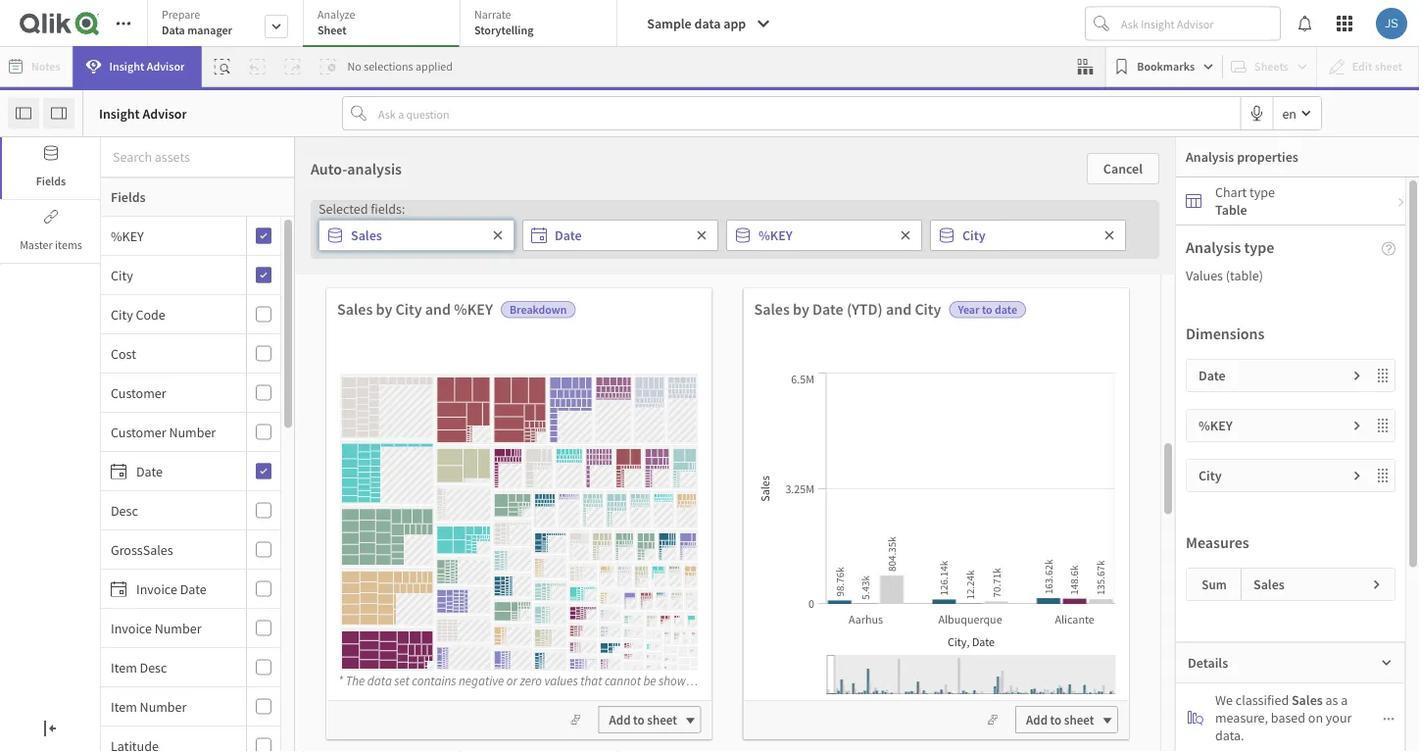 Task type: describe. For each thing, give the bounding box(es) containing it.
number for customer number
[[169, 423, 216, 441]]

new inside to start creating visualizations and build your new sheet.
[[946, 550, 971, 568]]

invoice number button
[[101, 619, 242, 637]]

cost menu item
[[101, 334, 280, 374]]

prepare
[[162, 7, 200, 22]]

0 horizontal spatial and
[[425, 299, 451, 319]]

this inside . save any insights you discover to this sheet.
[[496, 577, 517, 594]]

small image for %key
[[1352, 419, 1364, 432]]

2 vertical spatial insight advisor
[[399, 548, 481, 564]]

discover
[[431, 577, 479, 594]]

no selections applied
[[348, 59, 453, 74]]

sheet. inside . any found insights can be saved to this sheet.
[[693, 577, 727, 594]]

sheet
[[318, 23, 347, 38]]

properties
[[1238, 148, 1299, 166]]

sheet. for new
[[973, 550, 1008, 568]]

city down choose
[[396, 299, 422, 319]]

selections
[[364, 59, 413, 74]]

auto-analysis
[[311, 159, 402, 178]]

customer number button
[[101, 423, 242, 441]]

to inside . save any insights you discover to this sheet.
[[481, 577, 493, 594]]

add to sheet button for sales by city and %key
[[599, 706, 702, 734]]

that
[[581, 673, 602, 689]]

an
[[494, 229, 519, 258]]

sum
[[1203, 576, 1227, 592]]

%key inside menu item
[[111, 227, 144, 245]]

desc button
[[101, 502, 242, 519]]

advisor up discover
[[440, 548, 481, 564]]

question?
[[701, 454, 767, 474]]

year
[[959, 302, 980, 317]]

city code button
[[101, 305, 242, 323]]

advisor down insight advisor dropdown button in the top of the page
[[143, 104, 187, 122]]

selected
[[319, 200, 368, 218]]

date button
[[101, 462, 242, 480]]

date menu item
[[101, 452, 280, 491]]

deselect field image for sales
[[492, 229, 504, 241]]

en button
[[1274, 97, 1322, 129]]

your inside 'as a measure, based on your data.'
[[1327, 709, 1353, 727]]

analysis
[[347, 159, 402, 178]]

or inside explore your data directly or let qlik generate insights for you with
[[504, 494, 516, 512]]

2 master items button from the left
[[2, 201, 100, 263]]

values
[[545, 673, 578, 689]]

(ytd)
[[847, 299, 883, 319]]

,
[[967, 634, 973, 649]]

help image
[[1383, 241, 1396, 255]]

number for item number
[[140, 698, 187, 715]]

creating
[[871, 524, 917, 541]]

add for sales by date (ytd) and city
[[1027, 712, 1048, 728]]

move image for %key
[[1376, 418, 1395, 433]]

data for * the data set contains negative or zero values that cannot be shown in this chart.
[[368, 673, 392, 689]]

%key left the breakdown
[[454, 299, 493, 319]]

to start creating visualizations and build your new sheet.
[[871, 494, 1055, 568]]

* the data set contains negative or zero values that cannot be shown in this chart.
[[338, 673, 760, 689]]

find
[[611, 494, 637, 512]]

date left "(ytd)" on the right top
[[813, 299, 844, 319]]

invoice number
[[111, 619, 202, 637]]

small image for details
[[1381, 657, 1394, 669]]

save
[[500, 547, 527, 565]]

choose
[[416, 229, 490, 258]]

. for data
[[494, 547, 497, 565]]

you inside explore your data directly or let qlik generate insights for you with
[[492, 521, 513, 538]]

analysis type
[[1187, 237, 1275, 257]]

date down customer number
[[136, 462, 163, 480]]

insight advisor inside dropdown button
[[109, 59, 185, 74]]

advisor inside dropdown button
[[147, 59, 185, 74]]

app
[[724, 15, 746, 32]]

started
[[719, 229, 788, 258]]

date left the below
[[555, 227, 582, 244]]

city button
[[101, 266, 242, 284]]

explore your data directly or let qlik generate insights for you with
[[355, 494, 559, 538]]

measure,
[[1216, 709, 1269, 727]]

and for to start creating visualizations and build your new sheet.
[[1001, 524, 1023, 541]]

type for analysis type
[[1245, 237, 1275, 257]]

john smith image
[[1377, 8, 1408, 39]]

0 vertical spatial desc
[[111, 502, 138, 519]]

number for invoice number
[[155, 619, 202, 637]]

any
[[777, 521, 798, 538]]

contains
[[412, 673, 456, 689]]

item number
[[111, 698, 187, 715]]

and for sales by date (ytd) and city
[[886, 299, 912, 319]]

grosssales menu item
[[101, 531, 280, 570]]

for
[[473, 521, 489, 538]]

add for sales by city and %key
[[610, 712, 631, 728]]

*
[[338, 673, 343, 689]]

measures
[[1187, 532, 1250, 552]]

chart
[[1216, 183, 1248, 201]]

Ask a question text field
[[375, 98, 1241, 129]]

customer number menu item
[[101, 413, 280, 452]]

move image for city
[[1376, 468, 1395, 483]]

to inside . any found insights can be saved to this sheet.
[[772, 550, 784, 568]]

using
[[777, 494, 809, 512]]

let
[[519, 494, 533, 512]]

cancel button
[[1087, 153, 1160, 184]]

(table)
[[1227, 267, 1264, 284]]

build
[[1026, 524, 1055, 541]]

fields:
[[371, 200, 405, 218]]

negative
[[459, 673, 504, 689]]

1 horizontal spatial the
[[727, 494, 746, 512]]

data left using
[[749, 494, 775, 512]]

data for explore your data directly or let qlik generate insights for you with
[[429, 494, 455, 512]]

sheet for sales by city and %key
[[647, 712, 678, 728]]

sheet...
[[932, 229, 1004, 258]]

hide assets image
[[16, 105, 31, 121]]

master items
[[20, 237, 82, 253]]

invoice date
[[136, 580, 207, 598]]

%key down dimensions
[[1199, 417, 1233, 434]]

small image
[[1352, 369, 1364, 382]]

cancel
[[1104, 160, 1143, 177]]

saved
[[736, 550, 770, 568]]

cannot
[[605, 673, 641, 689]]

analyze sheet
[[318, 7, 355, 38]]

1 vertical spatial in
[[695, 673, 705, 689]]

applied
[[416, 59, 453, 74]]

can
[[696, 550, 716, 568]]

year to date
[[959, 302, 1018, 317]]

. for question?
[[771, 521, 774, 538]]

city inside menu item
[[111, 266, 133, 284]]

bookmarks
[[1138, 59, 1195, 74]]

en
[[1283, 104, 1297, 122]]

item desc
[[111, 658, 167, 676]]

master
[[20, 237, 53, 253]]

1 master items button from the left
[[0, 201, 100, 263]]

cost
[[111, 345, 136, 362]]

based
[[1272, 709, 1306, 727]]

classified
[[1236, 691, 1290, 709]]

customer button
[[101, 384, 242, 402]]

bookmarks button
[[1110, 51, 1219, 82]]

move image
[[1376, 368, 1395, 383]]

visualizations
[[920, 524, 998, 541]]

you inside . save any insights you discover to this sheet.
[[407, 577, 428, 594]]

insight advisor button
[[73, 46, 201, 87]]

1 horizontal spatial fields
[[111, 188, 146, 206]]

grosssales
[[111, 541, 173, 558]]

city left year
[[915, 299, 942, 319]]

this left sheet...
[[891, 229, 928, 258]]

find new insights in the data using
[[611, 494, 809, 512]]

the
[[346, 673, 365, 689]]

choose an option below to get started adding to this sheet... application
[[0, 0, 1420, 752]]

deselect field image for %key
[[900, 229, 912, 241]]

this left chart.
[[708, 673, 727, 689]]

city up measures
[[1199, 467, 1223, 484]]

%key button
[[101, 227, 242, 245]]

small image for sales
[[1372, 578, 1384, 591]]

ask
[[658, 522, 677, 538]]



Task type: locate. For each thing, give the bounding box(es) containing it.
customer menu item
[[101, 374, 280, 413]]

a right have
[[690, 454, 698, 474]]

small image
[[1396, 196, 1408, 208], [1352, 419, 1364, 432], [1352, 469, 1364, 482], [1372, 578, 1384, 591], [1381, 657, 1394, 669], [1384, 713, 1395, 725]]

sample data app button
[[636, 8, 784, 39]]

0 horizontal spatial the
[[456, 454, 478, 474]]

explore inside explore your data directly or let qlik generate insights for you with
[[355, 494, 398, 512]]

city up city code
[[111, 266, 133, 284]]

shown
[[659, 673, 693, 689]]

%key menu item
[[101, 217, 280, 256]]

add to sheet for sales by date (ytd) and city
[[1027, 712, 1095, 728]]

be inside . any found insights can be saved to this sheet.
[[719, 550, 733, 568]]

deselect field image for date
[[696, 229, 708, 241]]

1 vertical spatial analysis
[[1187, 237, 1242, 257]]

sheet.
[[973, 550, 1008, 568], [520, 577, 555, 594], [693, 577, 727, 594]]

deselect field image left started
[[696, 229, 708, 241]]

0 horizontal spatial add to sheet button
[[599, 706, 702, 734]]

2 horizontal spatial and
[[1001, 524, 1023, 541]]

0 vertical spatial your
[[401, 494, 427, 512]]

advisor down data
[[147, 59, 185, 74]]

1 vertical spatial new
[[946, 550, 971, 568]]

tab list containing prepare
[[147, 0, 621, 49]]

1 vertical spatial .
[[494, 547, 497, 565]]

item down item desc
[[111, 698, 137, 715]]

analysis up the values at right
[[1187, 237, 1242, 257]]

number inside customer number menu item
[[169, 423, 216, 441]]

sheet for sales by date (ytd) and city
[[1065, 712, 1095, 728]]

your up generate
[[401, 494, 427, 512]]

menu containing %key
[[101, 217, 295, 752]]

sheet. inside . save any insights you discover to this sheet.
[[520, 577, 555, 594]]

sample data app
[[647, 15, 746, 32]]

1 analysis from the top
[[1187, 148, 1235, 166]]

this down the any
[[787, 550, 808, 568]]

the up directly
[[456, 454, 478, 474]]

analysis up chart
[[1187, 148, 1235, 166]]

0 horizontal spatial your
[[401, 494, 427, 512]]

auto-
[[311, 159, 347, 178]]

menu
[[101, 217, 295, 752]]

1 horizontal spatial by
[[793, 299, 810, 319]]

0 vertical spatial .
[[771, 521, 774, 538]]

insights up ask insight advisor
[[666, 494, 711, 512]]

number down item desc 'button'
[[140, 698, 187, 715]]

0 vertical spatial the
[[456, 454, 478, 474]]

deselect field image right choose
[[492, 229, 504, 241]]

1 deselect field image from the left
[[696, 229, 708, 241]]

1 customer from the top
[[111, 384, 166, 402]]

any
[[530, 547, 551, 565]]

we
[[1216, 691, 1234, 709]]

2 add from the left
[[1027, 712, 1048, 728]]

invoice number menu item
[[101, 609, 280, 648]]

fields button
[[0, 137, 100, 199], [2, 137, 100, 199], [101, 177, 295, 217]]

1 horizontal spatial and
[[886, 299, 912, 319]]

insight
[[109, 59, 144, 74], [99, 104, 140, 122], [679, 522, 716, 538], [399, 548, 437, 564]]

1 vertical spatial be
[[644, 673, 657, 689]]

1 vertical spatial you
[[407, 577, 428, 594]]

narrate storytelling
[[475, 7, 534, 38]]

analyze
[[318, 7, 355, 22]]

. left the save
[[494, 547, 497, 565]]

%key right get
[[759, 227, 793, 244]]

1 horizontal spatial new
[[946, 550, 971, 568]]

deselect field image down cancel button
[[1104, 229, 1116, 241]]

data left set
[[368, 673, 392, 689]]

latitude menu item
[[101, 727, 280, 752]]

chart.
[[729, 673, 760, 689]]

0 vertical spatial number
[[169, 423, 216, 441]]

insight advisor down insight advisor dropdown button in the top of the page
[[99, 104, 187, 122]]

date
[[995, 302, 1018, 317]]

item
[[111, 658, 137, 676], [111, 698, 137, 715]]

customer down customer button
[[111, 423, 166, 441]]

1 vertical spatial invoice
[[111, 619, 152, 637]]

city inside menu item
[[111, 305, 133, 323]]

0 horizontal spatial desc
[[111, 502, 138, 519]]

1 add to sheet button from the left
[[599, 706, 702, 734]]

Ask Insight Advisor text field
[[1118, 8, 1281, 39]]

2 by from the left
[[793, 299, 810, 319]]

customer down cost on the left of the page
[[111, 384, 166, 402]]

insights left for on the bottom left of the page
[[426, 521, 470, 538]]

sheet. for this
[[520, 577, 555, 594]]

1 deselect field image from the left
[[492, 229, 504, 241]]

invoice up item desc
[[111, 619, 152, 637]]

%key up city "button"
[[111, 227, 144, 245]]

as a measure, based on your data.
[[1216, 691, 1353, 744]]

be right can on the bottom
[[719, 550, 733, 568]]

1 horizontal spatial a
[[1342, 691, 1349, 709]]

start
[[1022, 494, 1049, 512]]

item up item number
[[111, 658, 137, 676]]

data for explore the data
[[482, 454, 512, 474]]

0 vertical spatial or
[[504, 494, 516, 512]]

1 horizontal spatial explore
[[402, 454, 453, 474]]

1 vertical spatial type
[[1245, 237, 1275, 257]]

2 vertical spatial number
[[140, 698, 187, 715]]

analysis for analysis properties
[[1187, 148, 1235, 166]]

0 horizontal spatial be
[[644, 673, 657, 689]]

1 horizontal spatial .
[[771, 521, 774, 538]]

add
[[610, 712, 631, 728], [1027, 712, 1048, 728]]

deselect field image
[[492, 229, 504, 241], [900, 229, 912, 241]]

1 horizontal spatial add to sheet button
[[1016, 706, 1119, 734]]

as
[[1326, 691, 1339, 709]]

1 sheet from the left
[[647, 712, 678, 728]]

and right "(ytd)" on the right top
[[886, 299, 912, 319]]

new right find
[[639, 494, 664, 512]]

item for item desc
[[111, 658, 137, 676]]

a for have
[[690, 454, 698, 474]]

data inside button
[[695, 15, 721, 32]]

data left app
[[695, 15, 721, 32]]

insights inside explore your data directly or let qlik generate insights for you with
[[426, 521, 470, 538]]

1 horizontal spatial deselect field image
[[1104, 229, 1116, 241]]

. inside . any found insights can be saved to this sheet.
[[771, 521, 774, 538]]

and down choose
[[425, 299, 451, 319]]

item for item number
[[111, 698, 137, 715]]

selections tool image
[[1078, 59, 1094, 75]]

add to sheet button for sales by date (ytd) and city
[[1016, 706, 1119, 734]]

new down visualizations
[[946, 550, 971, 568]]

values
[[1187, 267, 1224, 284]]

option
[[524, 229, 588, 258]]

by for city
[[376, 299, 393, 319]]

1 horizontal spatial add to sheet
[[1027, 712, 1095, 728]]

2 deselect field image from the left
[[900, 229, 912, 241]]

analyze image
[[1189, 710, 1204, 726]]

item number button
[[101, 698, 242, 715]]

item desc menu item
[[101, 648, 280, 687]]

1 horizontal spatial add
[[1027, 712, 1048, 728]]

. any found insights can be saved to this sheet.
[[612, 521, 808, 594]]

below
[[593, 229, 653, 258]]

1 horizontal spatial be
[[719, 550, 733, 568]]

ask insight advisor
[[658, 522, 758, 538]]

smart search image
[[214, 59, 230, 75]]

this
[[891, 229, 928, 258], [787, 550, 808, 568], [496, 577, 517, 594], [708, 673, 727, 689]]

customer for customer number
[[111, 423, 166, 441]]

0 vertical spatial type
[[1250, 183, 1276, 201]]

desc menu item
[[101, 491, 280, 531]]

0 vertical spatial new
[[639, 494, 664, 512]]

small image for city
[[1352, 469, 1364, 482]]

0 vertical spatial analysis
[[1187, 148, 1235, 166]]

your down visualizations
[[918, 550, 944, 568]]

type inside chart type table
[[1250, 183, 1276, 201]]

in
[[714, 494, 725, 512], [695, 673, 705, 689]]

explore for explore the data
[[402, 454, 453, 474]]

in up ask insight advisor
[[714, 494, 725, 512]]

insight advisor up discover
[[399, 548, 481, 564]]

0 horizontal spatial sheet.
[[520, 577, 555, 594]]

2 analysis from the top
[[1187, 237, 1242, 257]]

type
[[1250, 183, 1276, 201], [1245, 237, 1275, 257]]

1 vertical spatial the
[[727, 494, 746, 512]]

a right as
[[1342, 691, 1349, 709]]

cost button
[[101, 345, 242, 362]]

2 horizontal spatial sheet.
[[973, 550, 1008, 568]]

sample
[[647, 15, 692, 32]]

0 horizontal spatial in
[[695, 673, 705, 689]]

the down question?
[[727, 494, 746, 512]]

and left the build
[[1001, 524, 1023, 541]]

breakdown
[[510, 302, 567, 317]]

advisor up saved
[[718, 522, 758, 538]]

be left shown
[[644, 673, 657, 689]]

adding
[[793, 229, 861, 258]]

and
[[425, 299, 451, 319], [886, 299, 912, 319], [1001, 524, 1023, 541]]

date down grosssales menu item
[[180, 580, 207, 598]]

1 horizontal spatial sheet.
[[693, 577, 727, 594]]

new
[[639, 494, 664, 512], [946, 550, 971, 568]]

1 vertical spatial a
[[1342, 691, 1349, 709]]

deselect field image left sheet...
[[900, 229, 912, 241]]

set
[[395, 673, 410, 689]]

0 vertical spatial item
[[111, 658, 137, 676]]

1 horizontal spatial sheet
[[1065, 712, 1095, 728]]

0 horizontal spatial new
[[639, 494, 664, 512]]

item desc button
[[101, 658, 242, 676]]

master items button
[[0, 201, 100, 263], [2, 201, 100, 263]]

1 horizontal spatial deselect field image
[[900, 229, 912, 241]]

invoice date menu item
[[101, 570, 280, 609]]

item number menu item
[[101, 687, 280, 727]]

or left the zero
[[507, 673, 518, 689]]

number up item desc 'button'
[[155, 619, 202, 637]]

directly
[[458, 494, 501, 512]]

fields up %key button
[[111, 188, 146, 206]]

0 horizontal spatial by
[[376, 299, 393, 319]]

zero
[[520, 673, 542, 689]]

table image
[[1187, 193, 1202, 209]]

2 move image from the top
[[1376, 468, 1395, 483]]

0 horizontal spatial .
[[494, 547, 497, 565]]

data inside explore your data directly or let qlik generate insights for you with
[[429, 494, 455, 512]]

narrate
[[475, 7, 511, 22]]

1 vertical spatial your
[[918, 550, 944, 568]]

this inside . any found insights can be saved to this sheet.
[[787, 550, 808, 568]]

1 vertical spatial or
[[507, 673, 518, 689]]

sheet. down can on the bottom
[[693, 577, 727, 594]]

in right shown
[[695, 673, 705, 689]]

data up directly
[[482, 454, 512, 474]]

have a question?
[[653, 454, 767, 474]]

1 item from the top
[[111, 658, 137, 676]]

or
[[504, 494, 516, 512], [507, 673, 518, 689]]

deselect field image
[[696, 229, 708, 241], [1104, 229, 1116, 241]]

fields up 'master items' on the left of the page
[[36, 174, 66, 189]]

explore up generate
[[355, 494, 398, 512]]

city up year
[[963, 227, 986, 244]]

invoice
[[136, 580, 177, 598], [111, 619, 152, 637]]

choose an option below to get started adding to this sheet...
[[416, 229, 1004, 258]]

. inside . save any insights you discover to this sheet.
[[494, 547, 497, 565]]

1 horizontal spatial in
[[714, 494, 725, 512]]

desc
[[111, 502, 138, 519], [140, 658, 167, 676]]

0 horizontal spatial explore
[[355, 494, 398, 512]]

1 horizontal spatial you
[[492, 521, 513, 538]]

1 vertical spatial move image
[[1376, 468, 1395, 483]]

number down customer menu item
[[169, 423, 216, 441]]

0 horizontal spatial a
[[690, 454, 698, 474]]

2 vertical spatial your
[[1327, 709, 1353, 727]]

number
[[169, 423, 216, 441], [155, 619, 202, 637], [140, 698, 187, 715]]

0 vertical spatial explore
[[402, 454, 453, 474]]

explore the data
[[402, 454, 512, 474]]

1 by from the left
[[376, 299, 393, 319]]

sheet. down the any
[[520, 577, 555, 594]]

and inside to start creating visualizations and build your new sheet.
[[1001, 524, 1023, 541]]

city code menu item
[[101, 295, 280, 334]]

city
[[963, 227, 986, 244], [111, 266, 133, 284], [396, 299, 422, 319], [915, 299, 942, 319], [111, 305, 133, 323], [1199, 467, 1223, 484]]

explore up explore your data directly or let qlik generate insights for you with
[[402, 454, 453, 474]]

0 vertical spatial a
[[690, 454, 698, 474]]

1 vertical spatial item
[[111, 698, 137, 715]]

you right for on the bottom left of the page
[[492, 521, 513, 538]]

generate
[[373, 521, 423, 538]]

number inside 'invoice number' menu item
[[155, 619, 202, 637]]

1 add from the left
[[610, 712, 631, 728]]

insight inside dropdown button
[[109, 59, 144, 74]]

1 add to sheet from the left
[[610, 712, 678, 728]]

sheet. inside to start creating visualizations and build your new sheet.
[[973, 550, 1008, 568]]

1 horizontal spatial your
[[918, 550, 944, 568]]

details
[[1189, 654, 1229, 672]]

0 horizontal spatial deselect field image
[[696, 229, 708, 241]]

invoice up invoice number
[[136, 580, 177, 598]]

2 add to sheet button from the left
[[1016, 706, 1119, 734]]

deselect field image for city
[[1104, 229, 1116, 241]]

2 item from the top
[[111, 698, 137, 715]]

explore for explore your data directly or let qlik generate insights for you with
[[355, 494, 398, 512]]

customer for customer
[[111, 384, 166, 402]]

we classified sales
[[1216, 691, 1324, 709]]

0 horizontal spatial you
[[407, 577, 428, 594]]

sales by city and %key
[[337, 299, 493, 319]]

insight advisor down data
[[109, 59, 185, 74]]

number inside item number menu item
[[140, 698, 187, 715]]

get
[[683, 229, 714, 258]]

0 horizontal spatial sheet
[[647, 712, 678, 728]]

0 vertical spatial you
[[492, 521, 513, 538]]

desc up grosssales
[[111, 502, 138, 519]]

city left code
[[111, 305, 133, 323]]

on
[[1309, 709, 1324, 727]]

invoice for invoice number
[[111, 619, 152, 637]]

your right on
[[1327, 709, 1353, 727]]

table
[[1216, 201, 1248, 219]]

type up (table)
[[1245, 237, 1275, 257]]

date down dimensions
[[1199, 367, 1226, 384]]

2 horizontal spatial your
[[1327, 709, 1353, 727]]

0 vertical spatial in
[[714, 494, 725, 512]]

sheet. down visualizations
[[973, 550, 1008, 568]]

insights down ask
[[648, 550, 693, 568]]

1 horizontal spatial desc
[[140, 658, 167, 676]]

0 vertical spatial invoice
[[136, 580, 177, 598]]

0 vertical spatial be
[[719, 550, 733, 568]]

0 vertical spatial insight advisor
[[109, 59, 185, 74]]

grosssales button
[[101, 541, 242, 558]]

code
[[136, 305, 166, 323]]

values (table)
[[1187, 267, 1264, 284]]

2 add to sheet from the left
[[1027, 712, 1095, 728]]

insight advisor
[[109, 59, 185, 74], [99, 104, 187, 122], [399, 548, 481, 564]]

a inside 'as a measure, based on your data.'
[[1342, 691, 1349, 709]]

type right chart
[[1250, 183, 1276, 201]]

desc down invoice number
[[140, 658, 167, 676]]

2 customer from the top
[[111, 423, 166, 441]]

1 vertical spatial number
[[155, 619, 202, 637]]

manager
[[187, 23, 232, 38]]

you left discover
[[407, 577, 428, 594]]

add to sheet
[[610, 712, 678, 728], [1027, 712, 1095, 728]]

2 sheet from the left
[[1065, 712, 1095, 728]]

0 vertical spatial move image
[[1376, 418, 1395, 433]]

qlik
[[536, 494, 559, 512]]

tab list inside choose an option below to get started adding to this sheet... application
[[147, 0, 621, 49]]

search image
[[634, 521, 658, 539]]

by for date
[[793, 299, 810, 319]]

insights inside . any found insights can be saved to this sheet.
[[648, 550, 693, 568]]

1 vertical spatial explore
[[355, 494, 398, 512]]

tab list
[[147, 0, 621, 49]]

. left the any
[[771, 521, 774, 538]]

your inside to start creating visualizations and build your new sheet.
[[918, 550, 944, 568]]

1 vertical spatial customer
[[111, 423, 166, 441]]

your inside explore your data directly or let qlik generate insights for you with
[[401, 494, 427, 512]]

type for chart type table
[[1250, 183, 1276, 201]]

move image
[[1376, 418, 1395, 433], [1376, 468, 1395, 483]]

Search assets text field
[[101, 139, 295, 175]]

1 move image from the top
[[1376, 418, 1395, 433]]

date
[[555, 227, 582, 244], [813, 299, 844, 319], [1199, 367, 1226, 384], [136, 462, 163, 480], [180, 580, 207, 598]]

2 deselect field image from the left
[[1104, 229, 1116, 241]]

selected fields:
[[319, 200, 405, 218]]

city code
[[111, 305, 166, 323]]

0 horizontal spatial fields
[[36, 174, 66, 189]]

or left the "let"
[[504, 494, 516, 512]]

hide properties image
[[51, 105, 67, 121]]

add to sheet for sales by city and %key
[[610, 712, 678, 728]]

0 vertical spatial customer
[[111, 384, 166, 402]]

1 vertical spatial desc
[[140, 658, 167, 676]]

insights inside . save any insights you discover to this sheet.
[[359, 577, 404, 594]]

0 horizontal spatial add
[[610, 712, 631, 728]]

a for as
[[1342, 691, 1349, 709]]

invoice for invoice date
[[136, 580, 177, 598]]

this down the save
[[496, 577, 517, 594]]

the
[[456, 454, 478, 474], [727, 494, 746, 512]]

1 vertical spatial insight advisor
[[99, 104, 187, 122]]

city menu item
[[101, 256, 280, 295]]

0 horizontal spatial add to sheet
[[610, 712, 678, 728]]

to inside to start creating visualizations and build your new sheet.
[[1008, 494, 1020, 512]]

a
[[690, 454, 698, 474], [1342, 691, 1349, 709]]

data left directly
[[429, 494, 455, 512]]

with
[[516, 521, 541, 538]]

insights down generate
[[359, 577, 404, 594]]

analysis for analysis type
[[1187, 237, 1242, 257]]

0 horizontal spatial deselect field image
[[492, 229, 504, 241]]

menu inside choose an option below to get started adding to this sheet... application
[[101, 217, 295, 752]]



Task type: vqa. For each thing, say whether or not it's contained in the screenshot.
analyze "icon"
yes



